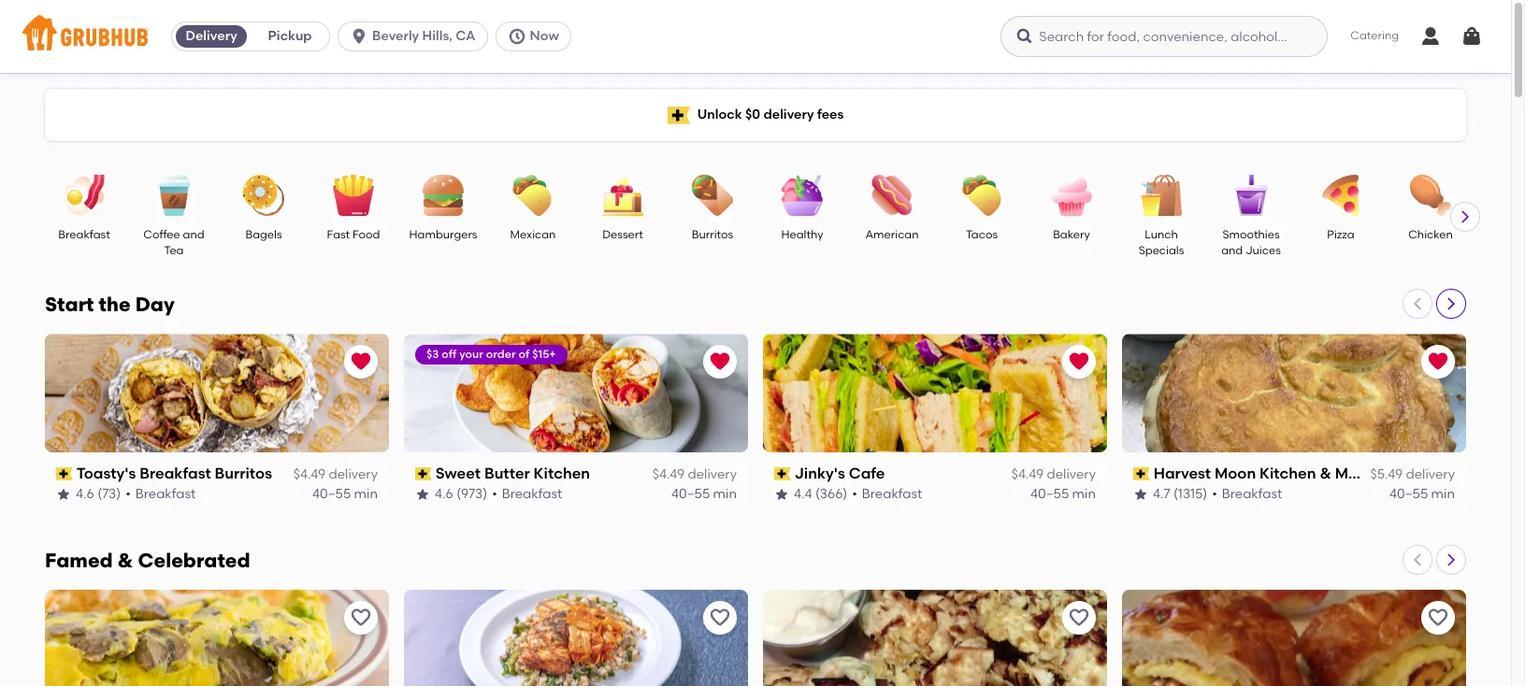 Task type: locate. For each thing, give the bounding box(es) containing it.
3 subscription pass image from the left
[[1134, 468, 1150, 481]]

star icon image down subscription pass icon
[[775, 487, 790, 502]]

0 horizontal spatial and
[[183, 228, 205, 241]]

min for harvest moon kitchen & marketplace
[[1432, 486, 1456, 502]]

1 horizontal spatial &
[[1320, 465, 1332, 483]]

• right (73)
[[125, 486, 131, 502]]

1 horizontal spatial $4.49
[[653, 467, 685, 483]]

subscription pass image for toasty's breakfast burritos
[[56, 468, 73, 481]]

breakfast for sweet butter kitchen
[[502, 486, 563, 502]]

bagels image
[[231, 175, 297, 216]]

of
[[519, 348, 530, 361]]

2 min from the left
[[713, 486, 737, 502]]

• right (973)
[[492, 486, 497, 502]]

1 4.6 from the left
[[76, 486, 94, 502]]

marketplace
[[1336, 465, 1430, 483]]

and inside coffee and tea
[[183, 228, 205, 241]]

off
[[442, 348, 457, 361]]

min for toasty's breakfast burritos
[[354, 486, 378, 502]]

coffee and tea
[[143, 228, 205, 258]]

(73)
[[97, 486, 121, 502]]

kitchen right moon
[[1260, 465, 1317, 483]]

1 40–55 from the left
[[313, 486, 351, 502]]

2 star icon image from the left
[[415, 487, 430, 502]]

kitchen for butter
[[534, 465, 590, 483]]

2 • breakfast from the left
[[492, 486, 563, 502]]

4.7 (1315)
[[1154, 486, 1208, 502]]

2 $4.49 from the left
[[653, 467, 685, 483]]

save this restaurant button
[[344, 601, 378, 635], [704, 601, 737, 635], [1063, 601, 1096, 635], [1422, 601, 1456, 635]]

• right (1315)
[[1213, 486, 1218, 502]]

star icon image left 4.6 (73)
[[56, 487, 71, 502]]

• for butter
[[492, 486, 497, 502]]

sweet butter kitchen
[[436, 465, 590, 483]]

star icon image
[[56, 487, 71, 502], [415, 487, 430, 502], [775, 487, 790, 502], [1134, 487, 1149, 502]]

0 horizontal spatial svg image
[[1016, 27, 1035, 46]]

burritos image
[[680, 175, 746, 216]]

3 40–55 from the left
[[1031, 486, 1070, 502]]

and
[[183, 228, 205, 241], [1222, 245, 1244, 258]]

1 • breakfast from the left
[[125, 486, 196, 502]]

$5.49
[[1371, 467, 1403, 483]]

hills,
[[422, 28, 453, 44]]

0 horizontal spatial kitchen
[[534, 465, 590, 483]]

2 horizontal spatial $4.49 delivery
[[1012, 467, 1096, 483]]

1 caret left icon image from the top
[[1411, 297, 1426, 312]]

0 horizontal spatial 4.6
[[76, 486, 94, 502]]

1 $4.49 from the left
[[294, 467, 326, 483]]

kitchen
[[534, 465, 590, 483], [1260, 465, 1317, 483]]

lunch specials image
[[1129, 175, 1195, 216]]

saved restaurant button for jinky's cafe
[[1063, 345, 1096, 379]]

40–55 min for jinky's cafe
[[1031, 486, 1096, 502]]

1 horizontal spatial saved restaurant image
[[709, 351, 732, 373]]

2 40–55 min from the left
[[672, 486, 737, 502]]

now button
[[495, 22, 579, 51]]

save this restaurant image
[[1428, 607, 1450, 630]]

star icon image left 4.6 (973)
[[415, 487, 430, 502]]

$0
[[746, 107, 761, 122]]

subscription pass image
[[775, 468, 791, 481]]

$3 off your order of $15+
[[427, 348, 556, 361]]

1 horizontal spatial burritos
[[692, 228, 734, 241]]

& left marketplace
[[1320, 465, 1332, 483]]

1 svg image from the left
[[350, 27, 369, 46]]

Search for food, convenience, alcohol... search field
[[1001, 16, 1329, 57]]

burritos down toasty's breakfast burritos logo
[[215, 465, 272, 483]]

1 $4.49 delivery from the left
[[294, 467, 378, 483]]

2 saved restaurant button from the left
[[704, 345, 737, 379]]

4.6 down sweet
[[435, 486, 454, 502]]

0 vertical spatial burritos
[[692, 228, 734, 241]]

2 subscription pass image from the left
[[415, 468, 432, 481]]

your
[[460, 348, 484, 361]]

2 4.6 from the left
[[435, 486, 454, 502]]

1 save this restaurant button from the left
[[344, 601, 378, 635]]

caret left icon image for start the day
[[1411, 297, 1426, 312]]

2 caret left icon image from the top
[[1411, 553, 1426, 568]]

healthy image
[[770, 175, 835, 216]]

svg image left beverly
[[350, 27, 369, 46]]

the farm of beverly hills logo image
[[404, 590, 748, 687]]

save this restaurant image
[[350, 607, 372, 630], [709, 607, 732, 630], [1068, 607, 1091, 630]]

4.6 left (73)
[[76, 486, 94, 502]]

3 saved restaurant image from the left
[[1428, 351, 1450, 373]]

1 star icon image from the left
[[56, 487, 71, 502]]

min
[[354, 486, 378, 502], [713, 486, 737, 502], [1073, 486, 1096, 502], [1432, 486, 1456, 502]]

subscription pass image left harvest
[[1134, 468, 1150, 481]]

40–55 min for sweet butter kitchen
[[672, 486, 737, 502]]

0 horizontal spatial svg image
[[350, 27, 369, 46]]

2 horizontal spatial svg image
[[1461, 25, 1484, 48]]

0 horizontal spatial burritos
[[215, 465, 272, 483]]

delivery
[[186, 28, 237, 44]]

caret left icon image down the $5.49 delivery
[[1411, 553, 1426, 568]]

1 horizontal spatial subscription pass image
[[415, 468, 432, 481]]

40–55 for harvest moon kitchen & marketplace
[[1390, 486, 1429, 502]]

3 save this restaurant button from the left
[[1063, 601, 1096, 635]]

$4.49 for kitchen
[[653, 467, 685, 483]]

breakfast image
[[51, 175, 117, 216]]

2 save this restaurant image from the left
[[709, 607, 732, 630]]

2 horizontal spatial save this restaurant image
[[1068, 607, 1091, 630]]

fast
[[327, 228, 350, 241]]

fast food image
[[321, 175, 386, 216]]

4 star icon image from the left
[[1134, 487, 1149, 502]]

svg image
[[350, 27, 369, 46], [508, 27, 526, 46]]

breakfast down moon
[[1222, 486, 1283, 502]]

pizza
[[1328, 228, 1355, 241]]

fast food
[[327, 228, 380, 241]]

4.6 (973)
[[435, 486, 488, 502]]

breakfast
[[58, 228, 110, 241], [140, 465, 211, 483], [135, 486, 196, 502], [502, 486, 563, 502], [862, 486, 923, 502], [1222, 486, 1283, 502]]

subscription pass image for harvest moon kitchen & marketplace
[[1134, 468, 1150, 481]]

3 40–55 min from the left
[[1031, 486, 1096, 502]]

1 horizontal spatial $4.49 delivery
[[653, 467, 737, 483]]

0 vertical spatial and
[[183, 228, 205, 241]]

4 • from the left
[[1213, 486, 1218, 502]]

breakfast down toasty's breakfast burritos
[[135, 486, 196, 502]]

breakfast right toasty's
[[140, 465, 211, 483]]

1 subscription pass image from the left
[[56, 468, 73, 481]]

• for breakfast
[[125, 486, 131, 502]]

40–55 min
[[313, 486, 378, 502], [672, 486, 737, 502], [1031, 486, 1096, 502], [1390, 486, 1456, 502]]

smoothies and juices image
[[1219, 175, 1285, 216]]

$4.49
[[294, 467, 326, 483], [653, 467, 685, 483], [1012, 467, 1044, 483]]

1 min from the left
[[354, 486, 378, 502]]

(973)
[[457, 486, 488, 502]]

2 kitchen from the left
[[1260, 465, 1317, 483]]

1 horizontal spatial and
[[1222, 245, 1244, 258]]

4 40–55 from the left
[[1390, 486, 1429, 502]]

star icon image for sweet butter kitchen
[[415, 487, 430, 502]]

caret left icon image
[[1411, 297, 1426, 312], [1411, 553, 1426, 568]]

svg image inside beverly hills, ca button
[[350, 27, 369, 46]]

$5.49 delivery
[[1371, 467, 1456, 483]]

$15+
[[532, 348, 556, 361]]

&
[[1320, 465, 1332, 483], [118, 549, 133, 572]]

svg image
[[1420, 25, 1443, 48], [1461, 25, 1484, 48], [1016, 27, 1035, 46]]

and for smoothies and juices
[[1222, 245, 1244, 258]]

svg image for beverly hills, ca
[[350, 27, 369, 46]]

svg image left now
[[508, 27, 526, 46]]

1 horizontal spatial kitchen
[[1260, 465, 1317, 483]]

cafe
[[849, 465, 885, 483]]

pizza image
[[1309, 175, 1374, 216]]

2 vertical spatial caret right icon image
[[1444, 553, 1459, 568]]

1 kitchen from the left
[[534, 465, 590, 483]]

saved restaurant image
[[350, 351, 372, 373], [709, 351, 732, 373], [1428, 351, 1450, 373]]

subscription pass image for sweet butter kitchen
[[415, 468, 432, 481]]

breakfast down cafe
[[862, 486, 923, 502]]

4 min from the left
[[1432, 486, 1456, 502]]

& right the famed
[[118, 549, 133, 572]]

0 horizontal spatial subscription pass image
[[56, 468, 73, 481]]

40–55
[[313, 486, 351, 502], [672, 486, 710, 502], [1031, 486, 1070, 502], [1390, 486, 1429, 502]]

saved restaurant button
[[344, 345, 378, 379], [704, 345, 737, 379], [1063, 345, 1096, 379], [1422, 345, 1456, 379]]

fees
[[818, 107, 844, 122]]

1 horizontal spatial 4.6
[[435, 486, 454, 502]]

svg image inside the now button
[[508, 27, 526, 46]]

4 40–55 min from the left
[[1390, 486, 1456, 502]]

1 vertical spatial caret left icon image
[[1411, 553, 1426, 568]]

0 horizontal spatial &
[[118, 549, 133, 572]]

1 saved restaurant button from the left
[[344, 345, 378, 379]]

toasty's
[[76, 465, 136, 483]]

caret left icon image down chicken on the right top of the page
[[1411, 297, 1426, 312]]

burritos down burritos image
[[692, 228, 734, 241]]

4 save this restaurant button from the left
[[1422, 601, 1456, 635]]

2 $4.49 delivery from the left
[[653, 467, 737, 483]]

pickup button
[[251, 22, 329, 51]]

2 horizontal spatial $4.49
[[1012, 467, 1044, 483]]

caret right icon image
[[1459, 210, 1473, 225], [1444, 297, 1459, 312], [1444, 553, 1459, 568]]

3 saved restaurant button from the left
[[1063, 345, 1096, 379]]

save this restaurant image for save this restaurant button related to canter's deli logo
[[350, 607, 372, 630]]

0 horizontal spatial save this restaurant image
[[350, 607, 372, 630]]

1 horizontal spatial svg image
[[508, 27, 526, 46]]

• breakfast down moon
[[1213, 486, 1283, 502]]

• right (366)
[[852, 486, 858, 502]]

1 40–55 min from the left
[[313, 486, 378, 502]]

2 horizontal spatial subscription pass image
[[1134, 468, 1150, 481]]

1 saved restaurant image from the left
[[350, 351, 372, 373]]

2 svg image from the left
[[508, 27, 526, 46]]

3 • from the left
[[852, 486, 858, 502]]

subscription pass image
[[56, 468, 73, 481], [415, 468, 432, 481], [1134, 468, 1150, 481]]

0 horizontal spatial $4.49
[[294, 467, 326, 483]]

4.6
[[76, 486, 94, 502], [435, 486, 454, 502]]

2 save this restaurant button from the left
[[704, 601, 737, 635]]

delivery button
[[172, 22, 251, 51]]

beverly hills, ca
[[372, 28, 476, 44]]

(1315)
[[1174, 486, 1208, 502]]

delivery
[[764, 107, 814, 122], [329, 467, 378, 483], [688, 467, 737, 483], [1047, 467, 1096, 483], [1407, 467, 1456, 483]]

0 horizontal spatial $4.49 delivery
[[294, 467, 378, 483]]

delivery for sweet butter kitchen
[[688, 467, 737, 483]]

subscription pass image left toasty's
[[56, 468, 73, 481]]

• breakfast down cafe
[[852, 486, 923, 502]]

40–55 for toasty's breakfast burritos
[[313, 486, 351, 502]]

1 vertical spatial burritos
[[215, 465, 272, 483]]

1 • from the left
[[125, 486, 131, 502]]

0 horizontal spatial saved restaurant image
[[350, 351, 372, 373]]

and down smoothies
[[1222, 245, 1244, 258]]

4.6 for sweet butter kitchen
[[435, 486, 454, 502]]

• breakfast down toasty's breakfast burritos
[[125, 486, 196, 502]]

grubhub plus flag logo image
[[668, 106, 690, 124]]

1 vertical spatial &
[[118, 549, 133, 572]]

$4.49 for burritos
[[294, 467, 326, 483]]

1 save this restaurant image from the left
[[350, 607, 372, 630]]

2 • from the left
[[492, 486, 497, 502]]

breakfast down sweet butter kitchen
[[502, 486, 563, 502]]

4.6 (73)
[[76, 486, 121, 502]]

• breakfast for cafe
[[852, 486, 923, 502]]

3 save this restaurant image from the left
[[1068, 607, 1091, 630]]

• breakfast down sweet butter kitchen
[[492, 486, 563, 502]]

• breakfast
[[125, 486, 196, 502], [492, 486, 563, 502], [852, 486, 923, 502], [1213, 486, 1283, 502]]

saved restaurant button for toasty's breakfast burritos
[[344, 345, 378, 379]]

burritos
[[692, 228, 734, 241], [215, 465, 272, 483]]

catering
[[1351, 29, 1400, 42]]

hamburgers
[[409, 228, 478, 241]]

3 star icon image from the left
[[775, 487, 790, 502]]

2 horizontal spatial saved restaurant image
[[1428, 351, 1450, 373]]

2 40–55 from the left
[[672, 486, 710, 502]]

0 vertical spatial caret right icon image
[[1459, 210, 1473, 225]]

and up 'tea'
[[183, 228, 205, 241]]

1 vertical spatial caret right icon image
[[1444, 297, 1459, 312]]

•
[[125, 486, 131, 502], [492, 486, 497, 502], [852, 486, 858, 502], [1213, 486, 1218, 502]]

famed
[[45, 549, 113, 572]]

saved restaurant image
[[1068, 351, 1091, 373]]

3 • breakfast from the left
[[852, 486, 923, 502]]

3 min from the left
[[1073, 486, 1096, 502]]

0 vertical spatial caret left icon image
[[1411, 297, 1426, 312]]

lunch
[[1145, 228, 1179, 241]]

toasty's breakfast burritos
[[76, 465, 272, 483]]

star icon image left 4.7
[[1134, 487, 1149, 502]]

kitchen right butter
[[534, 465, 590, 483]]

subscription pass image left sweet
[[415, 468, 432, 481]]

dessert image
[[590, 175, 656, 216]]

4 • breakfast from the left
[[1213, 486, 1283, 502]]

$4.49 delivery
[[294, 467, 378, 483], [653, 467, 737, 483], [1012, 467, 1096, 483]]

4 saved restaurant button from the left
[[1422, 345, 1456, 379]]

and inside smoothies and juices
[[1222, 245, 1244, 258]]

coffee and tea image
[[141, 175, 207, 216]]

pickup
[[268, 28, 312, 44]]

butter
[[485, 465, 530, 483]]

toasty's breakfast burritos logo image
[[45, 334, 389, 453]]

1 vertical spatial and
[[1222, 245, 1244, 258]]

2 saved restaurant image from the left
[[709, 351, 732, 373]]

jinky's
[[795, 465, 846, 483]]

$4.49 delivery for burritos
[[294, 467, 378, 483]]

1 horizontal spatial save this restaurant image
[[709, 607, 732, 630]]



Task type: describe. For each thing, give the bounding box(es) containing it.
tacos image
[[950, 175, 1015, 216]]

healthy
[[782, 228, 824, 241]]

breakfast for harvest moon kitchen & marketplace
[[1222, 486, 1283, 502]]

hamburgers image
[[411, 175, 476, 216]]

save this restaurant image for the farm of beverly hills logo save this restaurant button
[[709, 607, 732, 630]]

40–55 for sweet butter kitchen
[[672, 486, 710, 502]]

lunch specials
[[1139, 228, 1185, 258]]

• breakfast for moon
[[1213, 486, 1283, 502]]

• breakfast for butter
[[492, 486, 563, 502]]

saved restaurant image for toasty's breakfast burritos
[[350, 351, 372, 373]]

delivery for toasty's breakfast burritos
[[329, 467, 378, 483]]

star icon image for toasty's breakfast burritos
[[56, 487, 71, 502]]

unlock $0 delivery fees
[[698, 107, 844, 122]]

delivery for jinky's cafe
[[1047, 467, 1096, 483]]

sweet
[[436, 465, 481, 483]]

factor's famous deli logo image
[[763, 590, 1108, 687]]

jinky's cafe logo image
[[763, 334, 1108, 453]]

caret right icon image for day
[[1444, 297, 1459, 312]]

beverly
[[372, 28, 419, 44]]

catering button
[[1338, 15, 1413, 58]]

star icon image for jinky's cafe
[[775, 487, 790, 502]]

3 $4.49 delivery from the left
[[1012, 467, 1096, 483]]

start
[[45, 293, 94, 316]]

40–55 for jinky's cafe
[[1031, 486, 1070, 502]]

saved restaurant button for harvest moon kitchen & marketplace
[[1422, 345, 1456, 379]]

harvest
[[1154, 465, 1212, 483]]

canter's deli logo image
[[45, 590, 389, 687]]

food
[[353, 228, 380, 241]]

svg image for now
[[508, 27, 526, 46]]

kitchen for moon
[[1260, 465, 1317, 483]]

toast bakery cafe logo image
[[1123, 590, 1467, 687]]

order
[[486, 348, 516, 361]]

bakery image
[[1039, 175, 1105, 216]]

1 horizontal spatial svg image
[[1420, 25, 1443, 48]]

moon
[[1215, 465, 1257, 483]]

beverly hills, ca button
[[338, 22, 495, 51]]

save this restaurant button for the factor's famous deli logo
[[1063, 601, 1096, 635]]

save this restaurant button for canter's deli logo
[[344, 601, 378, 635]]

sweet butter kitchen logo image
[[404, 334, 748, 453]]

bakery
[[1054, 228, 1091, 241]]

delivery for harvest moon kitchen & marketplace
[[1407, 467, 1456, 483]]

0 vertical spatial &
[[1320, 465, 1332, 483]]

jinky's cafe
[[795, 465, 885, 483]]

ca
[[456, 28, 476, 44]]

smoothies and juices
[[1222, 228, 1282, 258]]

coffee
[[143, 228, 180, 241]]

4.7
[[1154, 486, 1171, 502]]

4.6 for toasty's breakfast burritos
[[76, 486, 94, 502]]

40–55 min for toasty's breakfast burritos
[[313, 486, 378, 502]]

$4.49 delivery for kitchen
[[653, 467, 737, 483]]

40–55 min for harvest moon kitchen & marketplace
[[1390, 486, 1456, 502]]

saved restaurant image for harvest moon kitchen & marketplace
[[1428, 351, 1450, 373]]

specials
[[1139, 245, 1185, 258]]

chicken image
[[1399, 175, 1464, 216]]

star icon image for harvest moon kitchen & marketplace
[[1134, 487, 1149, 502]]

smoothies
[[1223, 228, 1280, 241]]

caret right icon image for celebrated
[[1444, 553, 1459, 568]]

mexican image
[[501, 175, 566, 216]]

mexican
[[510, 228, 556, 241]]

caret left icon image for famed & celebrated
[[1411, 553, 1426, 568]]

unlock
[[698, 107, 742, 122]]

breakfast down breakfast image
[[58, 228, 110, 241]]

breakfast for jinky's cafe
[[862, 486, 923, 502]]

• for cafe
[[852, 486, 858, 502]]

american
[[866, 228, 919, 241]]

min for jinky's cafe
[[1073, 486, 1096, 502]]

dessert
[[603, 228, 643, 241]]

breakfast for toasty's breakfast burritos
[[135, 486, 196, 502]]

now
[[530, 28, 559, 44]]

save this restaurant button for toast bakery cafe logo
[[1422, 601, 1456, 635]]

tea
[[164, 245, 184, 258]]

save this restaurant image for save this restaurant button for the factor's famous deli logo
[[1068, 607, 1091, 630]]

day
[[135, 293, 175, 316]]

• breakfast for breakfast
[[125, 486, 196, 502]]

3 $4.49 from the left
[[1012, 467, 1044, 483]]

bagels
[[246, 228, 282, 241]]

celebrated
[[138, 549, 250, 572]]

juices
[[1246, 245, 1282, 258]]

tacos
[[966, 228, 998, 241]]

• for moon
[[1213, 486, 1218, 502]]

min for sweet butter kitchen
[[713, 486, 737, 502]]

american image
[[860, 175, 925, 216]]

start the day
[[45, 293, 175, 316]]

the
[[99, 293, 131, 316]]

and for coffee and tea
[[183, 228, 205, 241]]

famed & celebrated
[[45, 549, 250, 572]]

chicken
[[1409, 228, 1454, 241]]

(366)
[[816, 486, 848, 502]]

4.4
[[794, 486, 813, 502]]

harvest moon kitchen & marketplace logo image
[[1123, 334, 1467, 453]]

$3
[[427, 348, 439, 361]]

save this restaurant button for the farm of beverly hills logo
[[704, 601, 737, 635]]

main navigation navigation
[[0, 0, 1512, 73]]

4.4 (366)
[[794, 486, 848, 502]]

harvest moon kitchen & marketplace
[[1154, 465, 1430, 483]]



Task type: vqa. For each thing, say whether or not it's contained in the screenshot.
1600
no



